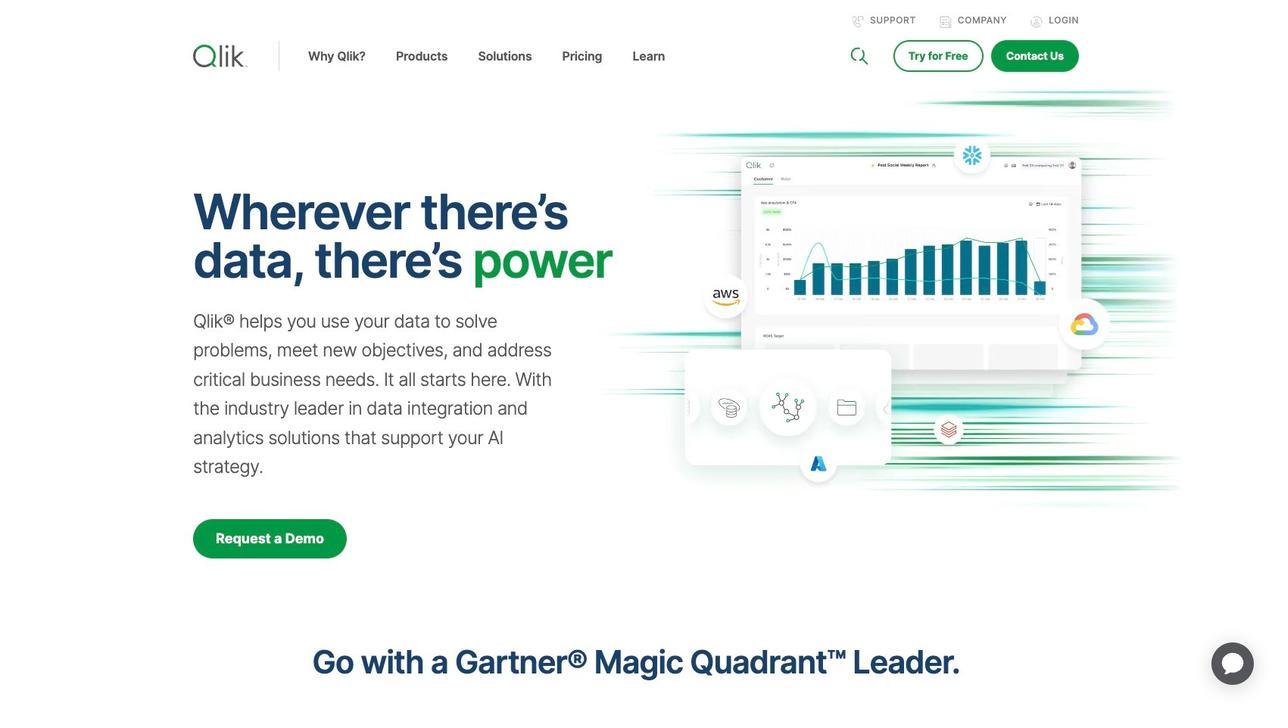 Task type: vqa. For each thing, say whether or not it's contained in the screenshot.
'Drive'
no



Task type: locate. For each thing, give the bounding box(es) containing it.
support image
[[852, 16, 864, 28]]



Task type: describe. For each thing, give the bounding box(es) containing it.
company image
[[940, 16, 952, 28]]

qlik image
[[193, 45, 248, 67]]

login image
[[1031, 16, 1043, 28]]



